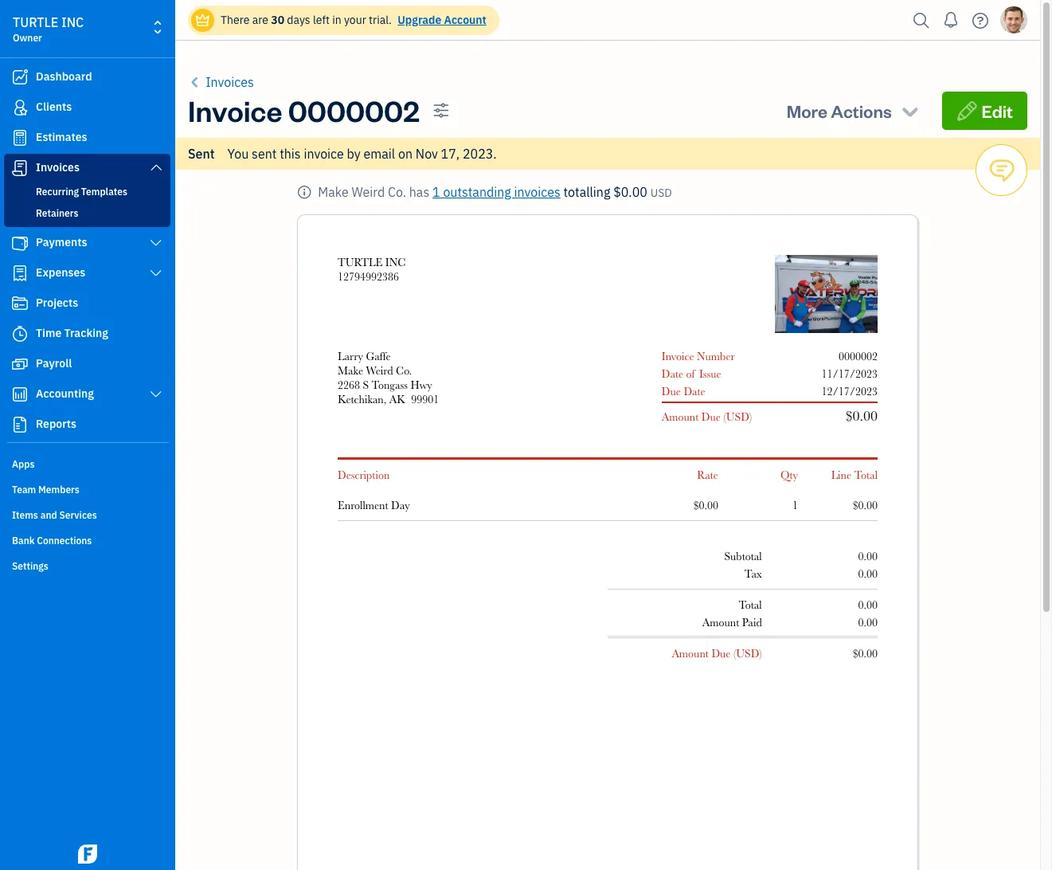 Task type: describe. For each thing, give the bounding box(es) containing it.
and
[[40, 509, 57, 521]]

chevron large down image for payments
[[149, 237, 163, 249]]

larry for larry gaffe make weird co. 2268 s tongass hwy ketchikan, ak  99901
[[338, 350, 363, 363]]

items
[[12, 509, 38, 521]]

larry for larry gaffe will receive your message by email.
[[226, 106, 252, 120]]

0 vertical spatial (
[[724, 410, 726, 423]]

search image
[[909, 8, 935, 32]]

items and services
[[12, 509, 97, 521]]

account
[[444, 13, 487, 27]]

you
[[228, 146, 249, 162]]

chevron large down image
[[149, 161, 163, 174]]

chevrondown image
[[900, 100, 922, 122]]

pencil image
[[957, 100, 979, 122]]

invoices button
[[188, 73, 254, 92]]

1 vertical spatial 1
[[793, 499, 798, 512]]

settings for this invoice image
[[433, 102, 450, 119]]

12/17/2023
[[822, 385, 878, 398]]

freshbooks image
[[75, 845, 100, 864]]

of
[[686, 367, 696, 380]]

more actions
[[787, 100, 892, 122]]

dashboard image
[[10, 69, 29, 85]]

clients link
[[4, 93, 171, 122]]

more actions button
[[773, 92, 936, 130]]

payments link
[[4, 229, 171, 257]]

timer image
[[10, 326, 29, 342]]

invoice for invoice 0000002
[[188, 92, 282, 129]]

email
[[364, 146, 395, 162]]

tracking
[[64, 326, 108, 340]]

invoices
[[514, 184, 561, 200]]

issue
[[699, 367, 722, 380]]

usd inside make weird co. has 1 outstanding invoices totalling $0.00 usd
[[651, 186, 672, 200]]

30
[[271, 13, 284, 27]]

0 horizontal spatial by
[[347, 146, 361, 162]]

chevron large down image for accounting
[[149, 388, 163, 401]]

accounting link
[[4, 380, 171, 409]]

are
[[252, 13, 268, 27]]

day
[[391, 499, 410, 512]]

expenses
[[36, 265, 85, 280]]

there
[[221, 13, 250, 27]]

team
[[12, 484, 36, 496]]

recurring templates
[[36, 186, 127, 198]]

0.00 0.00 for subtotal
[[859, 550, 878, 580]]

0 vertical spatial make
[[318, 184, 349, 200]]

3 0.00 from the top
[[859, 598, 878, 611]]

total amount paid
[[703, 598, 762, 629]]

0 vertical spatial date
[[662, 367, 684, 380]]

qty
[[781, 468, 798, 481]]

invoice for invoice number
[[662, 350, 694, 363]]

estimates
[[36, 130, 87, 144]]

sent
[[188, 146, 215, 162]]

has
[[409, 184, 430, 200]]

Send a message text field
[[226, 69, 1025, 104]]

reports
[[36, 417, 76, 431]]

there are 30 days left in your trial. upgrade account
[[221, 13, 487, 27]]

bank connections link
[[4, 528, 171, 552]]

0 horizontal spatial 1
[[433, 184, 440, 200]]

1 vertical spatial due
[[702, 410, 721, 423]]

dashboard
[[36, 69, 92, 84]]

turtle for turtle inc 12794992386
[[338, 256, 383, 269]]

crown image
[[194, 12, 211, 28]]

4 0.00 from the top
[[859, 616, 878, 629]]

retainers
[[36, 207, 78, 219]]

items and services link
[[4, 503, 171, 527]]

s
[[363, 378, 369, 391]]

projects
[[36, 296, 78, 310]]

number
[[697, 350, 735, 363]]

amount inside total amount paid
[[703, 616, 740, 629]]

accounting
[[36, 386, 94, 401]]

days
[[287, 13, 310, 27]]

subtotal
[[725, 550, 762, 563]]

trial.
[[369, 13, 392, 27]]

chart image
[[10, 386, 29, 402]]

line total
[[832, 468, 878, 481]]

more
[[787, 100, 828, 122]]

paid
[[742, 616, 762, 629]]

on
[[398, 146, 413, 162]]

invoices link
[[4, 154, 171, 182]]

0 vertical spatial co.
[[388, 184, 406, 200]]

hwy
[[411, 378, 432, 391]]

payments
[[36, 235, 87, 249]]

0 vertical spatial amount due ( usd )
[[662, 410, 752, 423]]

99901
[[411, 393, 439, 406]]

services
[[59, 509, 97, 521]]

in
[[332, 13, 342, 27]]

reports link
[[4, 410, 171, 439]]

2 vertical spatial usd
[[736, 647, 760, 660]]

1 outstanding invoices button
[[433, 182, 561, 202]]

report image
[[10, 417, 29, 433]]

line
[[832, 468, 852, 481]]

tongass
[[372, 378, 408, 391]]

1 vertical spatial date
[[684, 385, 706, 398]]

bank connections
[[12, 535, 92, 547]]

1 vertical spatial (
[[734, 647, 736, 660]]

invoice number
[[662, 350, 735, 363]]

bank
[[12, 535, 35, 547]]

0 vertical spatial your
[[344, 13, 366, 27]]

chevron large down image for expenses
[[149, 267, 163, 280]]

1 vertical spatial amount due ( usd )
[[672, 647, 762, 660]]

0 vertical spatial amount
[[662, 410, 699, 423]]

this
[[280, 146, 301, 162]]

description
[[338, 468, 390, 481]]

invoices inside button
[[206, 74, 254, 90]]



Task type: vqa. For each thing, say whether or not it's contained in the screenshot.
middle Checkout
no



Task type: locate. For each thing, give the bounding box(es) containing it.
inc up dashboard on the left of the page
[[61, 14, 84, 30]]

1 vertical spatial )
[[760, 647, 762, 660]]

amount left paid
[[703, 616, 740, 629]]

1 vertical spatial usd
[[726, 410, 750, 423]]

0 vertical spatial turtle
[[13, 14, 58, 30]]

turtle inside turtle inc owner
[[13, 14, 58, 30]]

1 vertical spatial invoice
[[662, 350, 694, 363]]

chevron large down image down retainers link
[[149, 237, 163, 249]]

totalling
[[564, 184, 611, 200]]

1 right has
[[433, 184, 440, 200]]

message
[[368, 106, 412, 120]]

invoices right chevronleft icon
[[206, 74, 254, 90]]

1 horizontal spatial inc
[[385, 256, 406, 269]]

co. up tongass
[[396, 364, 412, 377]]

usd right totalling
[[651, 186, 672, 200]]

total up paid
[[739, 598, 762, 611]]

1 vertical spatial 0000002
[[839, 350, 878, 363]]

due down total amount paid on the right of page
[[712, 647, 731, 660]]

2 0.00 0.00 from the top
[[859, 598, 878, 629]]

date left 'of'
[[662, 367, 684, 380]]

settings
[[12, 560, 48, 572]]

make inside larry gaffe make weird co. 2268 s tongass hwy ketchikan, ak  99901
[[338, 364, 363, 377]]

you sent this invoice by email on nov 17, 2023.
[[228, 146, 497, 162]]

by
[[415, 106, 427, 120], [347, 146, 361, 162]]

chevron large down image
[[149, 237, 163, 249], [149, 267, 163, 280], [149, 388, 163, 401]]

time tracking link
[[4, 320, 171, 348]]

0 horizontal spatial 0000002
[[288, 92, 420, 129]]

1 vertical spatial gaffe
[[366, 350, 391, 363]]

0 vertical spatial larry
[[226, 106, 252, 120]]

enrollment
[[338, 499, 389, 512]]

owner
[[13, 32, 42, 44]]

inc for turtle inc owner
[[61, 14, 84, 30]]

2 vertical spatial due
[[712, 647, 731, 660]]

invoice 0000002
[[188, 92, 420, 129]]

due down due date
[[702, 410, 721, 423]]

rate
[[697, 468, 719, 481]]

0 horizontal spatial invoice
[[188, 92, 282, 129]]

turtle up the owner
[[13, 14, 58, 30]]

1 vertical spatial inc
[[385, 256, 406, 269]]

0.00 0.00 for total
[[859, 598, 878, 629]]

nov
[[416, 146, 438, 162]]

0000002 up 11/17/2023
[[839, 350, 878, 363]]

0 vertical spatial 0.00 0.00
[[859, 550, 878, 580]]

0 vertical spatial )
[[750, 410, 752, 423]]

weird inside larry gaffe make weird co. 2268 s tongass hwy ketchikan, ak  99901
[[366, 364, 393, 377]]

chevron large down image inside expenses link
[[149, 267, 163, 280]]

left
[[313, 13, 330, 27]]

usd down paid
[[736, 647, 760, 660]]

17,
[[441, 146, 460, 162]]

0 vertical spatial by
[[415, 106, 427, 120]]

view comments image
[[989, 145, 1016, 195]]

team members
[[12, 484, 80, 496]]

retainers link
[[7, 204, 167, 223]]

0 horizontal spatial invoices
[[36, 160, 80, 174]]

inc inside 'turtle inc 12794992386'
[[385, 256, 406, 269]]

co. left has
[[388, 184, 406, 200]]

your right receive
[[343, 106, 365, 120]]

info image
[[297, 182, 312, 202]]

edit
[[982, 100, 1013, 122]]

amount down total amount paid on the right of page
[[672, 647, 709, 660]]

clients
[[36, 100, 72, 114]]

larry inside larry gaffe make weird co. 2268 s tongass hwy ketchikan, ak  99901
[[338, 350, 363, 363]]

money image
[[10, 356, 29, 372]]

0000002
[[288, 92, 420, 129], [839, 350, 878, 363]]

1 vertical spatial turtle
[[338, 256, 383, 269]]

amount due ( usd )
[[662, 410, 752, 423], [672, 647, 762, 660]]

2268
[[338, 378, 360, 391]]

0 vertical spatial inc
[[61, 14, 84, 30]]

1 vertical spatial your
[[343, 106, 365, 120]]

inc for turtle inc 12794992386
[[385, 256, 406, 269]]

1 vertical spatial co.
[[396, 364, 412, 377]]

date down date of issue
[[684, 385, 706, 398]]

outstanding
[[443, 184, 511, 200]]

1 horizontal spatial by
[[415, 106, 427, 120]]

time
[[36, 326, 62, 340]]

11/17/2023
[[822, 367, 878, 380]]

1 vertical spatial larry
[[338, 350, 363, 363]]

weird up tongass
[[366, 364, 393, 377]]

2 0.00 from the top
[[859, 567, 878, 580]]

turtle inc 12794992386
[[338, 256, 406, 283]]

dashboard link
[[4, 63, 171, 92]]

amount down due date
[[662, 410, 699, 423]]

1 horizontal spatial (
[[734, 647, 736, 660]]

upgrade
[[398, 13, 442, 27]]

invoices up 'recurring'
[[36, 160, 80, 174]]

amount due ( usd ) down due date
[[662, 410, 752, 423]]

connections
[[37, 535, 92, 547]]

invoices inside main element
[[36, 160, 80, 174]]

0 vertical spatial 0000002
[[288, 92, 420, 129]]

0 horizontal spatial inc
[[61, 14, 84, 30]]

(
[[724, 410, 726, 423], [734, 647, 736, 660]]

1 horizontal spatial 1
[[793, 499, 798, 512]]

turtle up 12794992386 on the left top of the page
[[338, 256, 383, 269]]

larry gaffe make weird co. 2268 s tongass hwy ketchikan, ak  99901
[[338, 350, 439, 406]]

1 vertical spatial total
[[739, 598, 762, 611]]

0 vertical spatial due
[[662, 385, 681, 398]]

1 horizontal spatial total
[[855, 468, 878, 481]]

1 horizontal spatial 0000002
[[839, 350, 878, 363]]

1 horizontal spatial larry
[[338, 350, 363, 363]]

expense image
[[10, 265, 29, 281]]

0 horizontal spatial total
[[739, 598, 762, 611]]

0 vertical spatial 1
[[433, 184, 440, 200]]

estimate image
[[10, 130, 29, 146]]

your
[[344, 13, 366, 27], [343, 106, 365, 120]]

2 vertical spatial chevron large down image
[[149, 388, 163, 401]]

0 vertical spatial invoices
[[206, 74, 254, 90]]

apps link
[[4, 452, 171, 476]]

gaffe inside larry gaffe make weird co. 2268 s tongass hwy ketchikan, ak  99901
[[366, 350, 391, 363]]

amount due ( usd ) down total amount paid on the right of page
[[672, 647, 762, 660]]

invoice image
[[10, 160, 29, 176]]

0 vertical spatial gaffe
[[254, 106, 281, 120]]

subtotal tax
[[725, 550, 762, 580]]

0000002 up you sent this invoice by email on nov 17, 2023.
[[288, 92, 420, 129]]

1 horizontal spatial invoice
[[662, 350, 694, 363]]

0 vertical spatial invoice
[[188, 92, 282, 129]]

2 vertical spatial amount
[[672, 647, 709, 660]]

edit link
[[942, 92, 1028, 130]]

gaffe up tongass
[[366, 350, 391, 363]]

due date
[[662, 385, 706, 398]]

templates
[[81, 186, 127, 198]]

notifications image
[[939, 4, 964, 36]]

upgrade account link
[[395, 13, 487, 27]]

actions
[[831, 100, 892, 122]]

main element
[[0, 0, 215, 870]]

payroll
[[36, 356, 72, 370]]

recurring
[[36, 186, 79, 198]]

gaffe left will
[[254, 106, 281, 120]]

1 vertical spatial chevron large down image
[[149, 267, 163, 280]]

1
[[433, 184, 440, 200], [793, 499, 798, 512]]

turtle inc owner
[[13, 14, 84, 44]]

chevronleft image
[[188, 73, 203, 92]]

1 0.00 0.00 from the top
[[859, 550, 878, 580]]

by left settings for this invoice image
[[415, 106, 427, 120]]

go to help image
[[968, 8, 994, 32]]

payment image
[[10, 235, 29, 251]]

total inside total amount paid
[[739, 598, 762, 611]]

3 chevron large down image from the top
[[149, 388, 163, 401]]

1 0.00 from the top
[[859, 550, 878, 563]]

chevron large down image inside the accounting link
[[149, 388, 163, 401]]

turtle inside 'turtle inc 12794992386'
[[338, 256, 383, 269]]

invoice up 'of'
[[662, 350, 694, 363]]

1 chevron large down image from the top
[[149, 237, 163, 249]]

1 vertical spatial make
[[338, 364, 363, 377]]

expenses link
[[4, 259, 171, 288]]

total right line on the bottom of the page
[[855, 468, 878, 481]]

0 horizontal spatial )
[[750, 410, 752, 423]]

1 down qty
[[793, 499, 798, 512]]

invoice up you
[[188, 92, 282, 129]]

0 vertical spatial usd
[[651, 186, 672, 200]]

1 horizontal spatial )
[[760, 647, 762, 660]]

)
[[750, 410, 752, 423], [760, 647, 762, 660]]

0 horizontal spatial turtle
[[13, 14, 58, 30]]

0 horizontal spatial (
[[724, 410, 726, 423]]

due down date of issue
[[662, 385, 681, 398]]

chevron large down image down payments link
[[149, 267, 163, 280]]

project image
[[10, 296, 29, 312]]

1 horizontal spatial invoices
[[206, 74, 254, 90]]

make up 2268
[[338, 364, 363, 377]]

larry up 2268
[[338, 350, 363, 363]]

members
[[38, 484, 80, 496]]

receive
[[304, 106, 340, 120]]

1 horizontal spatial turtle
[[338, 256, 383, 269]]

time tracking
[[36, 326, 108, 340]]

total
[[855, 468, 878, 481], [739, 598, 762, 611]]

larry down invoices button
[[226, 106, 252, 120]]

make weird co. has 1 outstanding invoices totalling $0.00 usd
[[318, 184, 672, 200]]

invoice
[[304, 146, 344, 162]]

1 vertical spatial 0.00 0.00
[[859, 598, 878, 629]]

0 horizontal spatial larry
[[226, 106, 252, 120]]

1 vertical spatial weird
[[366, 364, 393, 377]]

0 vertical spatial weird
[[352, 184, 385, 200]]

chevron large down image down payroll link
[[149, 388, 163, 401]]

gaffe
[[254, 106, 281, 120], [366, 350, 391, 363]]

inc inside turtle inc owner
[[61, 14, 84, 30]]

turtle for turtle inc owner
[[13, 14, 58, 30]]

by left email
[[347, 146, 361, 162]]

recurring templates link
[[7, 182, 167, 202]]

client image
[[10, 100, 29, 116]]

gaffe for will
[[254, 106, 281, 120]]

1 vertical spatial amount
[[703, 616, 740, 629]]

usd down "number"
[[726, 410, 750, 423]]

0 vertical spatial total
[[855, 468, 878, 481]]

date of issue
[[662, 367, 722, 380]]

inc up 12794992386 on the left top of the page
[[385, 256, 406, 269]]

weird down you sent this invoice by email on nov 17, 2023.
[[352, 184, 385, 200]]

tax
[[745, 567, 762, 580]]

your right in
[[344, 13, 366, 27]]

0 vertical spatial chevron large down image
[[149, 237, 163, 249]]

12794992386
[[338, 270, 399, 283]]

1 vertical spatial invoices
[[36, 160, 80, 174]]

1 vertical spatial by
[[347, 146, 361, 162]]

1 horizontal spatial gaffe
[[366, 350, 391, 363]]

co.
[[388, 184, 406, 200], [396, 364, 412, 377]]

2 chevron large down image from the top
[[149, 267, 163, 280]]

ketchikan,
[[338, 393, 387, 406]]

apps
[[12, 458, 35, 470]]

gaffe for make
[[366, 350, 391, 363]]

make right info image
[[318, 184, 349, 200]]

co. inside larry gaffe make weird co. 2268 s tongass hwy ketchikan, ak  99901
[[396, 364, 412, 377]]

0 horizontal spatial gaffe
[[254, 106, 281, 120]]

payroll link
[[4, 350, 171, 378]]



